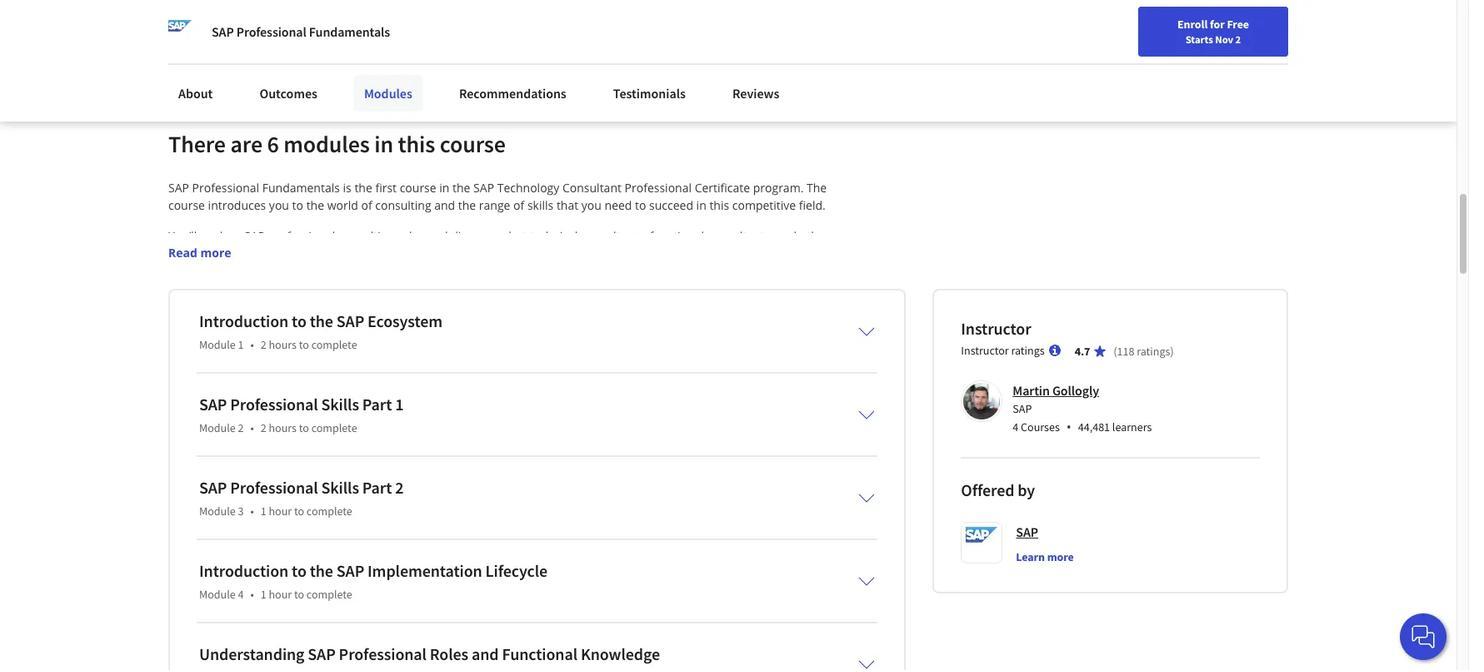 Task type: vqa. For each thing, say whether or not it's contained in the screenshot.
right can
no



Task type: describe. For each thing, give the bounding box(es) containing it.
sap right an
[[351, 491, 371, 506]]

0 vertical spatial customers.
[[550, 386, 610, 401]]

0 vertical spatial key
[[412, 456, 430, 471]]

for inside enroll for free starts nov 2
[[1210, 17, 1225, 32]]

1 vertical spatial key
[[219, 491, 238, 506]]

2 vertical spatial with
[[270, 491, 294, 506]]

do
[[399, 403, 413, 419]]

to down deploying on the top left of the page
[[299, 337, 309, 352]]

to down relationship
[[292, 311, 306, 331]]

professional inside understanding sap professional roles and functional knowledge dropdown button
[[339, 644, 427, 665]]

analysis,
[[264, 263, 310, 279]]

sap professional fundamentals is the first course in the sap technology consultant professional certificate program. the course introduces you to the world of consulting and the range of skills that you need to succeed in this competitive field.
[[168, 180, 830, 213]]

enroll for free starts nov 2
[[1178, 17, 1249, 46]]

and right core at the bottom left of the page
[[284, 421, 305, 436]]

sap professional fundamentals
[[212, 23, 390, 40]]

sap down "will" at the left of the page
[[327, 386, 348, 401]]

free
[[1227, 17, 1249, 32]]

to right brings
[[536, 386, 547, 401]]

world
[[327, 197, 358, 213]]

the inside introduction to the sap ecosystem module 1 • 2 hours to complete
[[310, 311, 333, 331]]

need inside you'll explore sap professional consulting roles and discover what technical consultants, functional consultants, and other professionals do. you'll investigate the wide range of skills consultants need to have, for example strategic thinking, business process analysis, systems and design thinking, and understanding data, as well as effective soft skills, communication and relationship management. you'll explore various planning and project management methodologies such as waterfall, agile, devops, and cloud. plus, you'll start to get a feel for the whole sap journey, from engaging with the customer to deploying a solution. by the end of this course, you will be able to: explain what is meant by the sap ecosystem and the value it brings to customers. describe what different sap professionals do and how they engage with customers. understand the core and soft consulting skills that are both in highest demand, and frequently not taught in classroom environments. describe a typical sap engagement and how key professional skills are used at each stage of the sap implementation lifecycle. describe key roles with whom an sap professional typically collaborates.
[[551, 246, 578, 261]]

and inside sap professional fundamentals is the first course in the sap technology consultant professional certificate program. the course introduces you to the world of consulting and the range of skills that you need to succeed in this competitive field.
[[434, 197, 455, 213]]

sap right different
[[299, 403, 320, 419]]

recommendations
[[459, 85, 566, 102]]

2 vertical spatial what
[[219, 403, 246, 419]]

1 vertical spatial thinking,
[[423, 263, 470, 279]]

you'll
[[438, 298, 466, 314]]

stage
[[625, 456, 655, 471]]

and up solution.
[[348, 298, 368, 314]]

business
[[168, 263, 216, 279]]

6
[[267, 129, 279, 159]]

1 vertical spatial professional
[[433, 456, 501, 471]]

1 inside introduction to the sap ecosystem module 1 • 2 hours to complete
[[238, 337, 244, 352]]

0 vertical spatial soft
[[713, 263, 734, 279]]

sap link
[[1016, 522, 1038, 542]]

functional
[[650, 228, 704, 244]]

sap down project on the left top of the page
[[639, 298, 660, 314]]

design
[[384, 263, 420, 279]]

you'll explore sap professional consulting roles and discover what technical consultants, functional consultants, and other professionals do. you'll investigate the wide range of skills consultants need to have, for example strategic thinking, business process analysis, systems and design thinking, and understanding data, as well as effective soft skills, communication and relationship management. you'll explore various planning and project management methodologies such as waterfall, agile, devops, and cloud. plus, you'll start to get a feel for the whole sap journey, from engaging with the customer to deploying a solution. by the end of this course, you will be able to: explain what is meant by the sap ecosystem and the value it brings to customers. describe what different sap professionals do and how they engage with customers. understand the core and soft consulting skills that are both in highest demand, and frequently not taught in classroom environments. describe a typical sap engagement and how key professional skills are used at each stage of the sap implementation lifecycle. describe key roles with whom an sap professional typically collaborates.
[[168, 228, 833, 506]]

field.
[[799, 197, 826, 213]]

offered
[[961, 480, 1015, 501]]

skills for 1
[[321, 394, 359, 415]]

3
[[238, 504, 244, 519]]

hours for to
[[269, 337, 297, 352]]

0 horizontal spatial ratings
[[1011, 343, 1045, 358]]

sap up learn
[[1016, 524, 1038, 541]]

read more button
[[168, 244, 231, 261]]

not
[[684, 421, 703, 436]]

this inside sap professional fundamentals is the first course in the sap technology consultant professional certificate program. the course introduces you to the world of consulting and the range of skills that you need to succeed in this competitive field.
[[709, 197, 729, 213]]

more for learn more
[[1047, 550, 1074, 565]]

learn
[[1016, 550, 1045, 565]]

implementation inside the introduction to the sap implementation lifecycle module 4 • 1 hour to complete
[[368, 561, 482, 581]]

introduction to the sap ecosystem module 1 • 2 hours to complete
[[199, 311, 443, 352]]

testimonials
[[613, 85, 686, 102]]

martin gollogly sap 4 courses • 44,481 learners
[[1013, 382, 1152, 436]]

plus,
[[409, 298, 435, 314]]

understanding sap professional roles and functional knowledge
[[199, 644, 660, 665]]

fundamentals for sap professional fundamentals
[[309, 23, 390, 40]]

will
[[332, 351, 350, 366]]

2 horizontal spatial as
[[649, 263, 661, 279]]

sap up do.
[[244, 228, 265, 244]]

to up understanding
[[294, 587, 304, 602]]

1 vertical spatial soft
[[308, 421, 328, 436]]

1 vertical spatial how
[[385, 456, 409, 471]]

1 horizontal spatial ratings
[[1137, 344, 1170, 359]]

skills up collaborates.
[[504, 456, 530, 471]]

they
[[466, 403, 490, 419]]

about link
[[168, 75, 223, 112]]

1 horizontal spatial professionals
[[323, 403, 396, 419]]

data,
[[579, 263, 607, 279]]

sap right typical
[[267, 456, 287, 471]]

do.
[[244, 246, 261, 261]]

well
[[625, 263, 646, 279]]

competitive
[[732, 197, 796, 213]]

to down the waterfall,
[[244, 316, 255, 331]]

introduction to the sap implementation lifecycle module 4 • 1 hour to complete
[[199, 561, 548, 602]]

devops,
[[299, 298, 345, 314]]

2 horizontal spatial a
[[531, 298, 538, 314]]

range inside you'll explore sap professional consulting roles and discover what technical consultants, functional consultants, and other professionals do. you'll investigate the wide range of skills consultants need to have, for example strategic thinking, business process analysis, systems and design thinking, and understanding data, as well as effective soft skills, communication and relationship management. you'll explore various planning and project management methodologies such as waterfall, agile, devops, and cloud. plus, you'll start to get a feel for the whole sap journey, from engaging with the customer to deploying a solution. by the end of this course, you will be able to: explain what is meant by the sap ecosystem and the value it brings to customers. describe what different sap professionals do and how they engage with customers. understand the core and soft consulting skills that are both in highest demand, and frequently not taught in classroom environments. describe a typical sap engagement and how key professional skills are used at each stage of the sap implementation lifecycle. describe key roles with whom an sap professional typically collaborates.
[[407, 246, 439, 261]]

consulting inside sap professional fundamentals is the first course in the sap technology consultant professional certificate program. the course introduces you to the world of consulting and the range of skills that you need to succeed in this competitive field.
[[375, 197, 431, 213]]

0 vertical spatial thinking,
[[745, 246, 792, 261]]

part for 1
[[362, 394, 392, 415]]

2 horizontal spatial you
[[582, 197, 602, 213]]

technology
[[497, 180, 559, 196]]

1 vertical spatial by
[[1018, 480, 1035, 501]]

demand,
[[550, 421, 598, 436]]

2 vertical spatial are
[[533, 456, 551, 471]]

able
[[370, 351, 393, 366]]

1 horizontal spatial are
[[444, 421, 462, 436]]

by
[[168, 351, 182, 366]]

different
[[249, 403, 296, 419]]

modules
[[284, 129, 370, 159]]

of right the world
[[361, 197, 372, 213]]

118
[[1117, 344, 1135, 359]]

( 118 ratings )
[[1114, 344, 1174, 359]]

to inside sap professional skills part 1 module 2 • 2 hours to complete
[[299, 421, 309, 436]]

is inside sap professional fundamentals is the first course in the sap technology consultant professional certificate program. the course introduces you to the world of consulting and the range of skills that you need to succeed in this competitive field.
[[343, 180, 351, 196]]

program.
[[753, 180, 804, 196]]

4.7
[[1075, 344, 1090, 359]]

sap inside the introduction to the sap implementation lifecycle module 4 • 1 hour to complete
[[336, 561, 364, 581]]

1 vertical spatial with
[[535, 403, 559, 419]]

nov
[[1215, 33, 1234, 46]]

end
[[206, 351, 227, 366]]

sap left technology
[[473, 180, 494, 196]]

2 inside enroll for free starts nov 2
[[1236, 33, 1241, 46]]

modules
[[364, 85, 412, 102]]

process
[[219, 263, 261, 279]]

3 describe from the top
[[168, 491, 216, 506]]

there are 6 modules in this course
[[168, 129, 506, 159]]

that inside you'll explore sap professional consulting roles and discover what technical consultants, functional consultants, and other professionals do. you'll investigate the wide range of skills consultants need to have, for example strategic thinking, business process analysis, systems and design thinking, and understanding data, as well as effective soft skills, communication and relationship management. you'll explore various planning and project management methodologies such as waterfall, agile, devops, and cloud. plus, you'll start to get a feel for the whole sap journey, from engaging with the customer to deploying a solution. by the end of this course, you will be able to: explain what is meant by the sap ecosystem and the value it brings to customers. describe what different sap professionals do and how they engage with customers. understand the core and soft consulting skills that are both in highest demand, and frequently not taught in classroom environments. describe a typical sap engagement and how key professional skills are used at each stage of the sap implementation lifecycle. describe key roles with whom an sap professional typically collaborates.
[[420, 421, 441, 436]]

frequently
[[625, 421, 681, 436]]

sap inside sap professional skills part 1 module 2 • 2 hours to complete
[[199, 394, 227, 415]]

complete for 1
[[311, 421, 357, 436]]

discover
[[451, 228, 496, 244]]

about
[[178, 85, 213, 102]]

explain
[[168, 386, 208, 401]]

)
[[1170, 344, 1174, 359]]

• for sap professional skills part 1
[[250, 421, 254, 436]]

0 horizontal spatial a
[[219, 456, 225, 471]]

learners
[[1112, 420, 1152, 435]]

1 describe from the top
[[168, 403, 216, 419]]

communication
[[168, 281, 253, 296]]

there
[[168, 129, 226, 159]]

your
[[369, 26, 394, 42]]

brings
[[499, 386, 533, 401]]

classroom
[[757, 421, 813, 436]]

english
[[1137, 19, 1178, 35]]

2 consultants, from the left
[[707, 228, 773, 244]]

cloud.
[[371, 298, 406, 314]]

0 horizontal spatial you
[[269, 197, 289, 213]]

in left your on the top of page
[[356, 26, 367, 42]]

and up agile,
[[256, 281, 277, 296]]

martin
[[1013, 382, 1050, 399]]

consultant
[[562, 180, 622, 196]]

complete inside the introduction to the sap implementation lifecycle module 4 • 1 hour to complete
[[307, 587, 352, 602]]

testimonials link
[[603, 75, 696, 112]]

lifecycle
[[485, 561, 548, 581]]

agile,
[[267, 298, 296, 314]]

0 vertical spatial how
[[440, 403, 463, 419]]

typical
[[228, 456, 264, 471]]

learn more
[[1016, 550, 1074, 565]]

lifecycle.
[[168, 473, 217, 489]]

courses
[[1021, 420, 1060, 435]]

2 left core at the bottom left of the page
[[238, 421, 244, 436]]

to up data,
[[581, 246, 593, 261]]

collaborates.
[[492, 491, 561, 506]]

and left other in the right top of the page
[[776, 228, 797, 244]]

roles
[[430, 644, 468, 665]]

hours for professional
[[269, 421, 297, 436]]

introduction for introduction to the sap implementation lifecycle
[[199, 561, 288, 581]]

module for sap professional skills part 2
[[199, 504, 236, 519]]

effective
[[664, 263, 710, 279]]

and left discover
[[427, 228, 448, 244]]

0 horizontal spatial explore
[[200, 228, 241, 244]]

skills down do
[[390, 421, 417, 436]]

to inside the sap professional skills part 2 module 3 • 1 hour to complete
[[294, 504, 304, 519]]

modules link
[[354, 75, 422, 112]]

1 horizontal spatial for
[[627, 246, 643, 261]]

hour inside the sap professional skills part 2 module 3 • 1 hour to complete
[[269, 504, 292, 519]]

of down technology
[[513, 197, 524, 213]]

• inside "martin gollogly sap 4 courses • 44,481 learners"
[[1066, 418, 1072, 436]]

to left succeed
[[635, 197, 646, 213]]

typically
[[445, 491, 489, 506]]

to down the sap professional skills part 2 module 3 • 1 hour to complete
[[292, 561, 306, 581]]

knowledge
[[581, 644, 660, 665]]

more for read more
[[200, 245, 231, 261]]

and inside dropdown button
[[472, 644, 499, 665]]

and right media
[[332, 26, 353, 42]]

skills,
[[737, 263, 766, 279]]

feel
[[541, 298, 561, 314]]

and down data,
[[596, 281, 617, 296]]

journey,
[[663, 298, 707, 314]]

0 horizontal spatial as
[[197, 298, 209, 314]]

44,481
[[1078, 420, 1110, 435]]

have,
[[596, 246, 624, 261]]

environments.
[[168, 438, 247, 454]]

to left the world
[[292, 197, 303, 213]]

2 vertical spatial consulting
[[331, 421, 387, 436]]

used
[[554, 456, 580, 471]]



Task type: locate. For each thing, give the bounding box(es) containing it.
are left both
[[444, 421, 462, 436]]

show notifications image
[[1232, 21, 1252, 41]]

consultants, up strategic
[[707, 228, 773, 244]]

in right the first
[[439, 180, 450, 196]]

0 horizontal spatial you'll
[[168, 228, 197, 244]]

introduction inside introduction to the sap ecosystem module 1 • 2 hours to complete
[[199, 311, 288, 331]]

thinking, up skills,
[[745, 246, 792, 261]]

professional for sap professional fundamentals is the first course in the sap technology consultant professional certificate program. the course introduces you to the world of consulting and the range of skills that you need to succeed in this competitive field.
[[192, 180, 259, 196]]

1 horizontal spatial course
[[400, 180, 436, 196]]

instructor ratings
[[961, 343, 1045, 358]]

0 vertical spatial course
[[440, 129, 506, 159]]

describe
[[168, 403, 216, 419], [168, 456, 216, 471], [168, 491, 216, 506]]

ratings up martin
[[1011, 343, 1045, 358]]

skills inside sap professional fundamentals is the first course in the sap technology consultant professional certificate program. the course introduces you to the world of consulting and the range of skills that you need to succeed in this competitive field.
[[527, 197, 554, 213]]

fundamentals inside sap professional fundamentals is the first course in the sap technology consultant professional certificate program. the course introduces you to the world of consulting and the range of skills that you need to succeed in this competitive field.
[[262, 180, 340, 196]]

2 introduction from the top
[[199, 561, 288, 581]]

and right engagement
[[362, 456, 382, 471]]

example
[[646, 246, 693, 261]]

is
[[343, 180, 351, 196], [241, 386, 249, 401]]

how down do
[[385, 456, 409, 471]]

sap inside dropdown button
[[308, 644, 336, 665]]

fundamentals
[[309, 23, 390, 40], [262, 180, 340, 196]]

coursera career certificate image
[[973, 0, 1251, 93]]

module inside the introduction to the sap implementation lifecycle module 4 • 1 hour to complete
[[199, 587, 236, 602]]

a down devops,
[[314, 316, 321, 331]]

0 vertical spatial part
[[362, 394, 392, 415]]

is up the world
[[343, 180, 351, 196]]

that inside sap professional fundamentals is the first course in the sap technology consultant professional certificate program. the course introduces you to the world of consulting and the range of skills that you need to succeed in this competitive field.
[[557, 197, 578, 213]]

reviews link
[[722, 75, 790, 112]]

introduction for introduction to the sap ecosystem
[[199, 311, 288, 331]]

2 vertical spatial course
[[168, 197, 205, 213]]

engaging
[[740, 298, 790, 314]]

introduction inside the introduction to the sap implementation lifecycle module 4 • 1 hour to complete
[[199, 561, 288, 581]]

implementation
[[716, 456, 804, 471], [368, 561, 482, 581]]

skills down "will" at the left of the page
[[321, 394, 359, 415]]

module up environments.
[[199, 421, 236, 436]]

such
[[168, 298, 194, 314]]

sap inside introduction to the sap ecosystem module 1 • 2 hours to complete
[[336, 311, 364, 331]]

• for introduction to the sap ecosystem
[[250, 337, 254, 352]]

2
[[1236, 33, 1241, 46], [261, 337, 266, 352], [238, 421, 244, 436], [261, 421, 266, 436], [395, 477, 404, 498]]

4 module from the top
[[199, 587, 236, 602]]

fundamentals for sap professional fundamentals is the first course in the sap technology consultant professional certificate program. the course introduces you to the world of consulting and the range of skills that you need to succeed in this competitive field.
[[262, 180, 340, 196]]

1 vertical spatial more
[[1047, 550, 1074, 565]]

sap inside the sap professional skills part 2 module 3 • 1 hour to complete
[[199, 477, 227, 498]]

2 skills from the top
[[321, 477, 359, 498]]

2 hours from the top
[[269, 421, 297, 436]]

by right meant
[[290, 386, 303, 401]]

as right the well
[[649, 263, 661, 279]]

performance
[[397, 26, 469, 42]]

0 vertical spatial with
[[793, 298, 816, 314]]

1 vertical spatial instructor
[[961, 343, 1009, 358]]

from
[[710, 298, 737, 314]]

• for sap professional skills part 2
[[250, 504, 254, 519]]

•
[[250, 337, 254, 352], [1066, 418, 1072, 436], [250, 421, 254, 436], [250, 504, 254, 519], [250, 587, 254, 602]]

for up the well
[[627, 246, 643, 261]]

2 describe from the top
[[168, 456, 216, 471]]

soft
[[713, 263, 734, 279], [308, 421, 328, 436]]

1 horizontal spatial you'll
[[264, 246, 293, 261]]

0 horizontal spatial that
[[420, 421, 441, 436]]

professional for sap professional fundamentals
[[236, 23, 306, 40]]

professional up introduces
[[192, 180, 259, 196]]

of right stage at the left bottom of page
[[658, 456, 669, 471]]

professional up investigate
[[268, 228, 335, 244]]

explore
[[200, 228, 241, 244], [458, 281, 499, 296]]

part
[[362, 394, 392, 415], [362, 477, 392, 498]]

investigate
[[296, 246, 355, 261]]

what down end
[[211, 386, 238, 401]]

key
[[412, 456, 430, 471], [219, 491, 238, 506]]

planning
[[545, 281, 593, 296]]

consultants, up have,
[[581, 228, 647, 244]]

you'll up you'll
[[427, 281, 455, 296]]

sap image
[[168, 20, 192, 43]]

• inside sap professional skills part 1 module 2 • 2 hours to complete
[[250, 421, 254, 436]]

1 horizontal spatial as
[[610, 263, 622, 279]]

1 inside the sap professional skills part 2 module 3 • 1 hour to complete
[[261, 504, 266, 519]]

0 vertical spatial hours
[[269, 337, 297, 352]]

course for this
[[440, 129, 506, 159]]

management
[[661, 281, 733, 296]]

professional inside the sap professional skills part 2 module 3 • 1 hour to complete
[[230, 477, 318, 498]]

what up consultants at left top
[[499, 228, 526, 244]]

on
[[242, 26, 257, 42]]

that
[[557, 197, 578, 213], [420, 421, 441, 436]]

as
[[610, 263, 622, 279], [649, 263, 661, 279], [197, 298, 209, 314]]

1 horizontal spatial it
[[488, 386, 496, 401]]

professional up succeed
[[625, 180, 692, 196]]

hour inside the introduction to the sap implementation lifecycle module 4 • 1 hour to complete
[[269, 587, 292, 602]]

and up management.
[[360, 263, 381, 279]]

outcomes link
[[250, 75, 327, 112]]

• inside the introduction to the sap implementation lifecycle module 4 • 1 hour to complete
[[250, 587, 254, 602]]

1 vertical spatial is
[[241, 386, 249, 401]]

1 vertical spatial explore
[[458, 281, 499, 296]]

1 vertical spatial customers.
[[562, 403, 622, 419]]

module for introduction to the sap ecosystem
[[199, 337, 236, 352]]

0 vertical spatial fundamentals
[[309, 23, 390, 40]]

gollogly
[[1052, 382, 1099, 399]]

deploying
[[258, 316, 311, 331]]

professional for sap professional skills part 1 module 2 • 2 hours to complete
[[230, 394, 318, 415]]

0 horizontal spatial soft
[[308, 421, 328, 436]]

module up understanding
[[199, 587, 236, 602]]

2 inside the sap professional skills part 2 module 3 • 1 hour to complete
[[395, 477, 404, 498]]

taught
[[706, 421, 741, 436]]

roles down typical
[[241, 491, 267, 506]]

2 module from the top
[[199, 421, 236, 436]]

1 hour from the top
[[269, 504, 292, 519]]

starts
[[1186, 33, 1213, 46]]

0 horizontal spatial by
[[290, 386, 303, 401]]

in down the certificate
[[696, 197, 706, 213]]

share
[[197, 26, 229, 42]]

1 inside sap professional skills part 1 module 2 • 2 hours to complete
[[395, 394, 404, 415]]

systems
[[313, 263, 357, 279]]

course for first
[[400, 180, 436, 196]]

chat with us image
[[1410, 624, 1437, 651]]

you right introduces
[[269, 197, 289, 213]]

1 horizontal spatial thinking,
[[745, 246, 792, 261]]

professional left typically
[[374, 491, 442, 506]]

2 instructor from the top
[[961, 343, 1009, 358]]

for
[[1210, 17, 1225, 32], [627, 246, 643, 261], [564, 298, 579, 314]]

skills inside the sap professional skills part 2 module 3 • 1 hour to complete
[[321, 477, 359, 498]]

professional right share
[[236, 23, 306, 40]]

whom
[[297, 491, 331, 506]]

2 inside introduction to the sap ecosystem module 1 • 2 hours to complete
[[261, 337, 266, 352]]

2 horizontal spatial are
[[533, 456, 551, 471]]

understand
[[168, 421, 233, 436]]

first
[[375, 180, 397, 196]]

0 horizontal spatial more
[[200, 245, 231, 261]]

0 vertical spatial is
[[343, 180, 351, 196]]

2 vertical spatial you'll
[[427, 281, 455, 296]]

sap right understanding
[[308, 644, 336, 665]]

module inside introduction to the sap ecosystem module 1 • 2 hours to complete
[[199, 337, 236, 352]]

functional
[[502, 644, 577, 665]]

and up start
[[473, 263, 494, 279]]

need down consultant
[[605, 197, 632, 213]]

professional up core at the bottom left of the page
[[230, 394, 318, 415]]

sap down there on the left top
[[168, 180, 189, 196]]

as down communication
[[197, 298, 209, 314]]

1 vertical spatial skills
[[321, 477, 359, 498]]

describe up lifecycle.
[[168, 456, 216, 471]]

martin gollogly image
[[964, 383, 1000, 420]]

2 right an
[[395, 477, 404, 498]]

skills down technology
[[527, 197, 554, 213]]

0 vertical spatial a
[[531, 298, 538, 314]]

1 consultants, from the left
[[581, 228, 647, 244]]

outcomes
[[260, 85, 317, 102]]

professionals
[[168, 246, 241, 261], [323, 403, 396, 419]]

1 right 3
[[261, 504, 266, 519]]

highest
[[507, 421, 547, 436]]

it left the on
[[232, 26, 239, 42]]

implementation inside you'll explore sap professional consulting roles and discover what technical consultants, functional consultants, and other professionals do. you'll investigate the wide range of skills consultants need to have, for example strategic thinking, business process analysis, systems and design thinking, and understanding data, as well as effective soft skills, communication and relationship management. you'll explore various planning and project management methodologies such as waterfall, agile, devops, and cloud. plus, you'll start to get a feel for the whole sap journey, from engaging with the customer to deploying a solution. by the end of this course, you will be able to: explain what is meant by the sap ecosystem and the value it brings to customers. describe what different sap professionals do and how they engage with customers. understand the core and soft consulting skills that are both in highest demand, and frequently not taught in classroom environments. describe a typical sap engagement and how key professional skills are used at each stage of the sap implementation lifecycle. describe key roles with whom an sap professional typically collaborates.
[[716, 456, 804, 471]]

in right taught
[[744, 421, 754, 436]]

this down the certificate
[[709, 197, 729, 213]]

you inside you'll explore sap professional consulting roles and discover what technical consultants, functional consultants, and other professionals do. you'll investigate the wide range of skills consultants need to have, for example strategic thinking, business process analysis, systems and design thinking, and understanding data, as well as effective soft skills, communication and relationship management. you'll explore various planning and project management methodologies such as waterfall, agile, devops, and cloud. plus, you'll start to get a feel for the whole sap journey, from engaging with the customer to deploying a solution. by the end of this course, you will be able to: explain what is meant by the sap ecosystem and the value it brings to customers. describe what different sap professionals do and how they engage with customers. understand the core and soft consulting skills that are both in highest demand, and frequently not taught in classroom environments. describe a typical sap engagement and how key professional skills are used at each stage of the sap implementation lifecycle. describe key roles with whom an sap professional typically collaborates.
[[309, 351, 329, 366]]

sap down 'not'
[[692, 456, 713, 471]]

2 horizontal spatial for
[[1210, 17, 1225, 32]]

1 horizontal spatial need
[[605, 197, 632, 213]]

consultants
[[485, 246, 548, 261]]

1 vertical spatial what
[[211, 386, 238, 401]]

is inside you'll explore sap professional consulting roles and discover what technical consultants, functional consultants, and other professionals do. you'll investigate the wide range of skills consultants need to have, for example strategic thinking, business process analysis, systems and design thinking, and understanding data, as well as effective soft skills, communication and relationship management. you'll explore various planning and project management methodologies such as waterfall, agile, devops, and cloud. plus, you'll start to get a feel for the whole sap journey, from engaging with the customer to deploying a solution. by the end of this course, you will be able to: explain what is meant by the sap ecosystem and the value it brings to customers. describe what different sap professionals do and how they engage with customers. understand the core and soft consulting skills that are both in highest demand, and frequently not taught in classroom environments. describe a typical sap engagement and how key professional skills are used at each stage of the sap implementation lifecycle. describe key roles with whom an sap professional typically collaborates.
[[241, 386, 249, 401]]

1 horizontal spatial implementation
[[716, 456, 804, 471]]

sap up "will" at the left of the page
[[336, 311, 364, 331]]

0 vertical spatial roles
[[397, 228, 424, 244]]

sap left the on
[[212, 23, 234, 40]]

and up each
[[601, 421, 622, 436]]

of down discover
[[442, 246, 453, 261]]

• left core at the bottom left of the page
[[250, 421, 254, 436]]

technical
[[529, 228, 578, 244]]

0 horizontal spatial professionals
[[168, 246, 241, 261]]

complete for ecosystem
[[311, 337, 357, 352]]

4 inside "martin gollogly sap 4 courses • 44,481 learners"
[[1013, 420, 1019, 435]]

the
[[807, 180, 827, 196]]

core
[[257, 421, 281, 436]]

are left 6
[[230, 129, 262, 159]]

0 vertical spatial consulting
[[375, 197, 431, 213]]

various
[[503, 281, 542, 296]]

(
[[1114, 344, 1117, 359]]

and right do
[[416, 403, 437, 419]]

a
[[531, 298, 538, 314], [314, 316, 321, 331], [219, 456, 225, 471]]

course
[[440, 129, 506, 159], [400, 180, 436, 196], [168, 197, 205, 213]]

consulting down the first
[[375, 197, 431, 213]]

1 part from the top
[[362, 394, 392, 415]]

hour left whom
[[269, 504, 292, 519]]

complete inside the sap professional skills part 2 module 3 • 1 hour to complete
[[307, 504, 352, 519]]

1 vertical spatial a
[[314, 316, 321, 331]]

0 horizontal spatial 4
[[238, 587, 244, 602]]

part for 2
[[362, 477, 392, 498]]

share it on social media and in your performance review
[[197, 26, 508, 42]]

in up the first
[[374, 129, 393, 159]]

2 horizontal spatial you'll
[[427, 281, 455, 296]]

0 horizontal spatial implementation
[[368, 561, 482, 581]]

to left an
[[294, 504, 304, 519]]

roles
[[397, 228, 424, 244], [241, 491, 267, 506]]

to left get
[[497, 298, 508, 314]]

1 inside the introduction to the sap implementation lifecycle module 4 • 1 hour to complete
[[261, 587, 266, 602]]

range inside sap professional fundamentals is the first course in the sap technology consultant professional certificate program. the course introduces you to the world of consulting and the range of skills that you need to succeed in this competitive field.
[[479, 197, 510, 213]]

1 vertical spatial that
[[420, 421, 441, 436]]

professional
[[236, 23, 306, 40], [192, 180, 259, 196], [625, 180, 692, 196], [230, 394, 318, 415], [230, 477, 318, 498], [339, 644, 427, 665]]

2 vertical spatial this
[[244, 351, 263, 366]]

course right the first
[[400, 180, 436, 196]]

0 vertical spatial 4
[[1013, 420, 1019, 435]]

1
[[238, 337, 244, 352], [395, 394, 404, 415], [261, 504, 266, 519], [261, 587, 266, 602]]

the inside the introduction to the sap implementation lifecycle module 4 • 1 hour to complete
[[310, 561, 333, 581]]

module inside sap professional skills part 1 module 2 • 2 hours to complete
[[199, 421, 236, 436]]

of right end
[[230, 351, 241, 366]]

need inside sap professional fundamentals is the first course in the sap technology consultant professional certificate program. the course introduces you to the world of consulting and the range of skills that you need to succeed in this competitive field.
[[605, 197, 632, 213]]

professional for sap professional skills part 2 module 3 • 1 hour to complete
[[230, 477, 318, 498]]

0 horizontal spatial for
[[564, 298, 579, 314]]

2 horizontal spatial course
[[440, 129, 506, 159]]

introduction
[[199, 311, 288, 331], [199, 561, 288, 581]]

0 vertical spatial by
[[290, 386, 303, 401]]

3 module from the top
[[199, 504, 236, 519]]

2 vertical spatial describe
[[168, 491, 216, 506]]

module for sap professional skills part 1
[[199, 421, 236, 436]]

1 vertical spatial consulting
[[338, 228, 394, 244]]

1 vertical spatial roles
[[241, 491, 267, 506]]

this left 'course,'
[[244, 351, 263, 366]]

complete for 2
[[307, 504, 352, 519]]

to:
[[396, 351, 410, 366]]

0 vertical spatial instructor
[[961, 318, 1031, 339]]

0 vertical spatial professionals
[[168, 246, 241, 261]]

module
[[199, 337, 236, 352], [199, 421, 236, 436], [199, 504, 236, 519], [199, 587, 236, 602]]

sap inside "martin gollogly sap 4 courses • 44,481 learners"
[[1013, 401, 1032, 416]]

0 vertical spatial for
[[1210, 17, 1225, 32]]

instructor up instructor ratings
[[961, 318, 1031, 339]]

understanding
[[199, 644, 305, 665]]

skills down discover
[[456, 246, 482, 261]]

wide
[[379, 246, 404, 261]]

1 up understanding
[[261, 587, 266, 602]]

hours inside sap professional skills part 1 module 2 • 2 hours to complete
[[269, 421, 297, 436]]

instructor for instructor ratings
[[961, 343, 1009, 358]]

hours inside introduction to the sap ecosystem module 1 • 2 hours to complete
[[269, 337, 297, 352]]

1 vertical spatial for
[[627, 246, 643, 261]]

part inside the sap professional skills part 2 module 3 • 1 hour to complete
[[362, 477, 392, 498]]

0 vertical spatial range
[[479, 197, 510, 213]]

fundamentals up the world
[[262, 180, 340, 196]]

0 horizontal spatial are
[[230, 129, 262, 159]]

1 vertical spatial need
[[551, 246, 578, 261]]

1 skills from the top
[[321, 394, 359, 415]]

1 vertical spatial are
[[444, 421, 462, 436]]

at
[[583, 456, 594, 471]]

1 right end
[[238, 337, 244, 352]]

0 vertical spatial it
[[232, 26, 239, 42]]

0 vertical spatial what
[[499, 228, 526, 244]]

learn more button
[[1016, 549, 1074, 566]]

module left 3
[[199, 504, 236, 519]]

2 horizontal spatial with
[[793, 298, 816, 314]]

consultants,
[[581, 228, 647, 244], [707, 228, 773, 244]]

part right an
[[362, 477, 392, 498]]

waterfall,
[[212, 298, 264, 314]]

1 introduction from the top
[[199, 311, 288, 331]]

sap up understand on the left of the page
[[199, 394, 227, 415]]

2 part from the top
[[362, 477, 392, 498]]

• right 3
[[250, 504, 254, 519]]

1 horizontal spatial consultants,
[[707, 228, 773, 244]]

1 instructor from the top
[[961, 318, 1031, 339]]

solution.
[[324, 316, 371, 331]]

0 vertical spatial skills
[[321, 394, 359, 415]]

ecosystem
[[368, 311, 443, 331]]

professional left roles
[[339, 644, 427, 665]]

1 horizontal spatial is
[[343, 180, 351, 196]]

skills for 2
[[321, 477, 359, 498]]

instructor
[[961, 318, 1031, 339], [961, 343, 1009, 358]]

hour up understanding
[[269, 587, 292, 602]]

skills inside sap professional skills part 1 module 2 • 2 hours to complete
[[321, 394, 359, 415]]

2 down different
[[261, 421, 266, 436]]

1 horizontal spatial explore
[[458, 281, 499, 296]]

0 vertical spatial hour
[[269, 504, 292, 519]]

0 vertical spatial this
[[398, 129, 435, 159]]

hours
[[269, 337, 297, 352], [269, 421, 297, 436]]

2 hour from the top
[[269, 587, 292, 602]]

instructor for instructor
[[961, 318, 1031, 339]]

ecosystem
[[351, 386, 409, 401]]

1 hours from the top
[[269, 337, 297, 352]]

0 vertical spatial that
[[557, 197, 578, 213]]

1 horizontal spatial that
[[557, 197, 578, 213]]

you down consultant
[[582, 197, 602, 213]]

0 horizontal spatial consultants,
[[581, 228, 647, 244]]

and up do
[[412, 386, 433, 401]]

a right get
[[531, 298, 538, 314]]

complete
[[311, 337, 357, 352], [311, 421, 357, 436], [307, 504, 352, 519], [307, 587, 352, 602]]

understanding
[[497, 263, 576, 279]]

0 horizontal spatial thinking,
[[423, 263, 470, 279]]

0 horizontal spatial course
[[168, 197, 205, 213]]

0 vertical spatial professional
[[268, 228, 335, 244]]

skills
[[321, 394, 359, 415], [321, 477, 359, 498]]

ratings right 118
[[1137, 344, 1170, 359]]

None search field
[[238, 10, 638, 44]]

sap professional skills part 1 module 2 • 2 hours to complete
[[199, 394, 404, 436]]

hours down different
[[269, 421, 297, 436]]

it
[[232, 26, 239, 42], [488, 386, 496, 401]]

range up discover
[[479, 197, 510, 213]]

by inside you'll explore sap professional consulting roles and discover what technical consultants, functional consultants, and other professionals do. you'll investigate the wide range of skills consultants need to have, for example strategic thinking, business process analysis, systems and design thinking, and understanding data, as well as effective soft skills, communication and relationship management. you'll explore various planning and project management methodologies such as waterfall, agile, devops, and cloud. plus, you'll start to get a feel for the whole sap journey, from engaging with the customer to deploying a solution. by the end of this course, you will be able to: explain what is meant by the sap ecosystem and the value it brings to customers. describe what different sap professionals do and how they engage with customers. understand the core and soft consulting skills that are both in highest demand, and frequently not taught in classroom environments. describe a typical sap engagement and how key professional skills are used at each stage of the sap implementation lifecycle. describe key roles with whom an sap professional typically collaborates.
[[290, 386, 303, 401]]

0 horizontal spatial range
[[407, 246, 439, 261]]

whole
[[603, 298, 636, 314]]

how down "value"
[[440, 403, 463, 419]]

strategic
[[696, 246, 742, 261]]

complete inside introduction to the sap ecosystem module 1 • 2 hours to complete
[[311, 337, 357, 352]]

• inside the sap professional skills part 2 module 3 • 1 hour to complete
[[250, 504, 254, 519]]

• left the 44,481
[[1066, 418, 1072, 436]]

1 vertical spatial it
[[488, 386, 496, 401]]

and up discover
[[434, 197, 455, 213]]

0 vertical spatial more
[[200, 245, 231, 261]]

2 vertical spatial a
[[219, 456, 225, 471]]

1 vertical spatial implementation
[[368, 561, 482, 581]]

1 horizontal spatial roles
[[397, 228, 424, 244]]

module inside the sap professional skills part 2 module 3 • 1 hour to complete
[[199, 504, 236, 519]]

4 inside the introduction to the sap implementation lifecycle module 4 • 1 hour to complete
[[238, 587, 244, 602]]

introduces
[[208, 197, 266, 213]]

0 vertical spatial explore
[[200, 228, 241, 244]]

this inside you'll explore sap professional consulting roles and discover what technical consultants, functional consultants, and other professionals do. you'll investigate the wide range of skills consultants need to have, for example strategic thinking, business process analysis, systems and design thinking, and understanding data, as well as effective soft skills, communication and relationship management. you'll explore various planning and project management methodologies such as waterfall, agile, devops, and cloud. plus, you'll start to get a feel for the whole sap journey, from engaging with the customer to deploying a solution. by the end of this course, you will be able to: explain what is meant by the sap ecosystem and the value it brings to customers. describe what different sap professionals do and how they engage with customers. understand the core and soft consulting skills that are both in highest demand, and frequently not taught in classroom environments. describe a typical sap engagement and how key professional skills are used at each stage of the sap implementation lifecycle. describe key roles with whom an sap professional typically collaborates.
[[244, 351, 263, 366]]

professional inside sap professional skills part 1 module 2 • 2 hours to complete
[[230, 394, 318, 415]]

2 horizontal spatial this
[[709, 197, 729, 213]]

1 horizontal spatial this
[[398, 129, 435, 159]]

in right both
[[494, 421, 504, 436]]

2 vertical spatial professional
[[374, 491, 442, 506]]

skills
[[527, 197, 554, 213], [456, 246, 482, 261], [390, 421, 417, 436], [504, 456, 530, 471]]

complete inside sap professional skills part 1 module 2 • 2 hours to complete
[[311, 421, 357, 436]]

• inside introduction to the sap ecosystem module 1 • 2 hours to complete
[[250, 337, 254, 352]]

1 horizontal spatial with
[[535, 403, 559, 419]]

it inside you'll explore sap professional consulting roles and discover what technical consultants, functional consultants, and other professionals do. you'll investigate the wide range of skills consultants need to have, for example strategic thinking, business process analysis, systems and design thinking, and understanding data, as well as effective soft skills, communication and relationship management. you'll explore various planning and project management methodologies such as waterfall, agile, devops, and cloud. plus, you'll start to get a feel for the whole sap journey, from engaging with the customer to deploying a solution. by the end of this course, you will be able to: explain what is meant by the sap ecosystem and the value it brings to customers. describe what different sap professionals do and how they engage with customers. understand the core and soft consulting skills that are both in highest demand, and frequently not taught in classroom environments. describe a typical sap engagement and how key professional skills are used at each stage of the sap implementation lifecycle. describe key roles with whom an sap professional typically collaborates.
[[488, 386, 496, 401]]

engage
[[493, 403, 532, 419]]

certificate
[[695, 180, 750, 196]]

1 vertical spatial you'll
[[264, 246, 293, 261]]

get
[[511, 298, 528, 314]]

describe down explain
[[168, 403, 216, 419]]

0 horizontal spatial how
[[385, 456, 409, 471]]

2 vertical spatial for
[[564, 298, 579, 314]]

with down the "methodologies"
[[793, 298, 816, 314]]

1 horizontal spatial you
[[309, 351, 329, 366]]

social
[[259, 26, 291, 42]]

1 module from the top
[[199, 337, 236, 352]]

part inside sap professional skills part 1 module 2 • 2 hours to complete
[[362, 394, 392, 415]]

0 vertical spatial implementation
[[716, 456, 804, 471]]

you'll up read
[[168, 228, 197, 244]]



